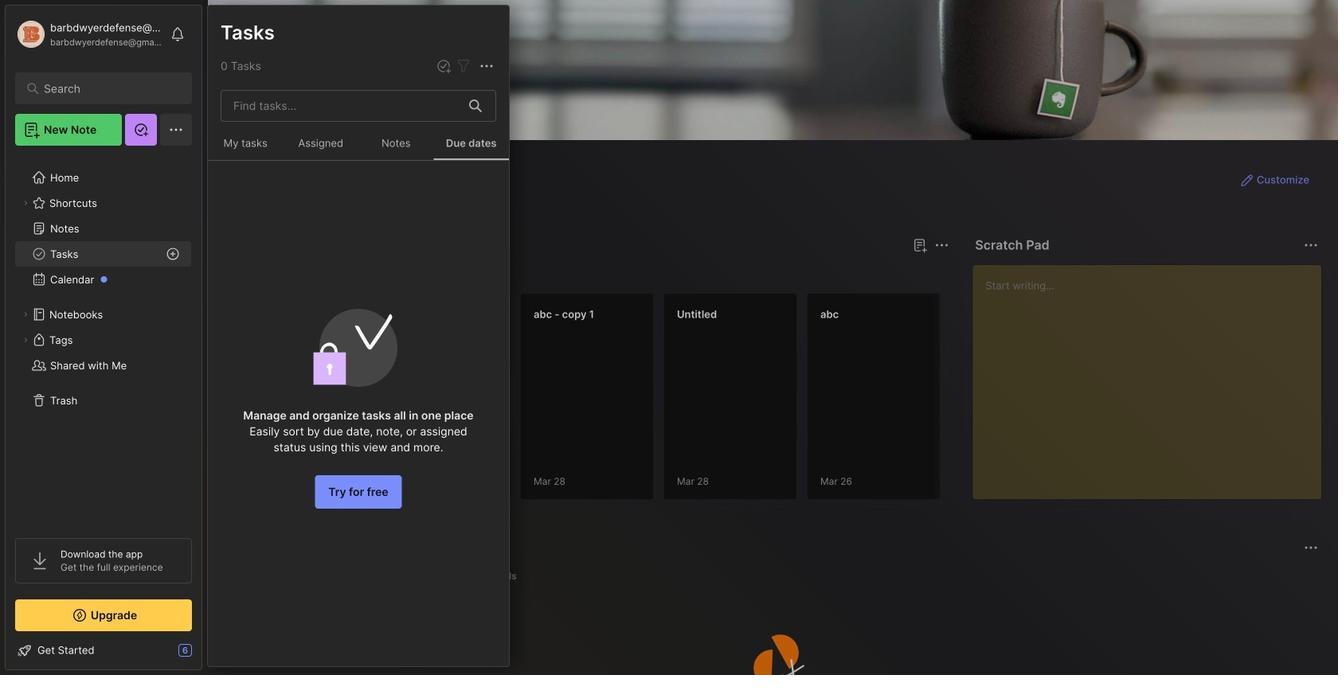 Task type: describe. For each thing, give the bounding box(es) containing it.
Start writing… text field
[[986, 265, 1321, 487]]

Find tasks… text field
[[224, 93, 460, 119]]

filter tasks image
[[454, 57, 473, 76]]

new task image
[[436, 58, 452, 74]]

More actions and view options field
[[473, 56, 496, 76]]



Task type: locate. For each thing, give the bounding box(es) containing it.
expand notebooks image
[[21, 310, 30, 319]]

tree
[[6, 155, 202, 524]]

more actions and view options image
[[477, 57, 496, 76]]

tab
[[237, 264, 283, 284], [237, 567, 297, 586], [479, 567, 524, 586]]

Account field
[[15, 18, 162, 50]]

none search field inside main element
[[44, 79, 171, 98]]

None search field
[[44, 79, 171, 98]]

expand tags image
[[21, 335, 30, 345]]

Help and Learning task checklist field
[[6, 638, 202, 664]]

main element
[[0, 0, 207, 675]]

tab list
[[237, 567, 1316, 586]]

tree inside main element
[[6, 155, 202, 524]]

row group
[[233, 293, 1338, 510]]

Filter tasks field
[[454, 56, 473, 76]]

Search text field
[[44, 81, 171, 96]]

click to collapse image
[[201, 646, 213, 665]]



Task type: vqa. For each thing, say whether or not it's contained in the screenshot.
ACCOUNT field
yes



